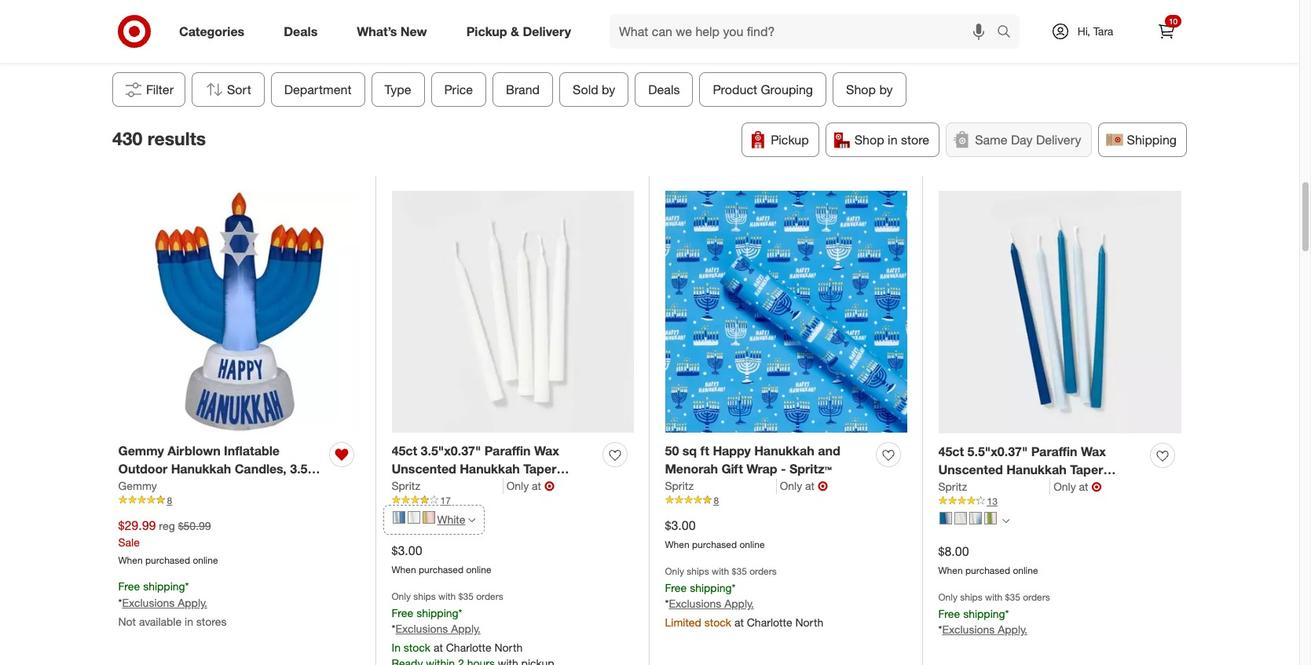 Task type: describe. For each thing, give the bounding box(es) containing it.
online for 45ct 5.5"x0.37" paraffin wax unscented hanukkah taper candle - spritz™
[[1013, 565, 1038, 576]]

exclusions apply. link up limited
[[669, 597, 754, 611]]

exclusions apply. link up available
[[122, 597, 207, 610]]

10
[[1169, 16, 1178, 26]]

results
[[148, 127, 206, 149]]

same day delivery
[[975, 132, 1082, 148]]

0 horizontal spatial with
[[438, 591, 456, 603]]

only ships with $35 orders
[[392, 591, 503, 603]]

all colors image
[[1002, 518, 1009, 525]]

candle for 45ct 5.5"x0.37" paraffin wax unscented hanukkah taper candle - spritz™
[[938, 480, 980, 495]]

shipping inside free shipping * * exclusions apply. not available in stores
[[143, 580, 185, 594]]

45ct 5.5"x0.37" paraffin wax unscented hanukkah taper candle - spritz™ link
[[938, 443, 1144, 495]]

type button
[[371, 72, 425, 107]]

with for $3.00
[[712, 566, 729, 578]]

430 results
[[112, 127, 206, 149]]

gemmy for gemmy airblown inflatable outdoor hanukkah candles, 3.5 ft tall, multicolored
[[118, 443, 164, 459]]

shop in store
[[855, 132, 930, 148]]

purchased for 45ct 3.5"x0.37" paraffin wax unscented hanukkah taper candle - spritz™
[[419, 564, 464, 576]]

user image by @lorrainehazel image
[[178, 0, 304, 56]]

search
[[990, 25, 1028, 41]]

45ct for 45ct 5.5"x0.37" paraffin wax unscented hanukkah taper candle - spritz™
[[938, 444, 964, 460]]

ft inside 50 sq ft happy hanukkah and menorah gift wrap - spritz™
[[700, 443, 709, 459]]

spritz for 45ct 5.5"x0.37" paraffin wax unscented hanukkah taper candle - spritz™
[[938, 480, 967, 493]]

shop by button
[[833, 72, 906, 107]]

at down free shipping * * exclusions apply.
[[434, 641, 443, 655]]

online for 45ct 3.5"x0.37" paraffin wax unscented hanukkah taper candle - spritz™
[[466, 564, 491, 576]]

wax for 45ct 3.5"x0.37" paraffin wax unscented hanukkah taper candle - spritz™
[[534, 443, 559, 459]]

shop for shop by
[[846, 82, 876, 97]]

filter
[[146, 82, 174, 97]]

45ct 3.5"x0.37" paraffin wax unscented hanukkah taper candle - spritz™ link
[[392, 442, 597, 495]]

stores
[[196, 615, 227, 629]]

all colors - white selected image
[[469, 517, 476, 524]]

product grouping button
[[700, 72, 827, 107]]

$3.00 for 45ct 3.5"x0.37" paraffin wax unscented hanukkah taper candle - spritz™
[[392, 543, 422, 558]]

only at ¬ for 45ct 3.5"x0.37" paraffin wax unscented hanukkah taper candle - spritz™
[[507, 478, 555, 494]]

with for $8.00
[[985, 592, 1003, 604]]

only ships with $35 orders free shipping * * exclusions apply. limited stock at  charlotte north
[[665, 566, 824, 630]]

shop in store button
[[826, 123, 940, 157]]

3.5"x0.37"
[[421, 443, 481, 459]]

gemmy airblown inflatable outdoor hanukkah candles, 3.5 ft tall, multicolored
[[118, 443, 320, 495]]

categories link
[[166, 14, 264, 49]]

brand button
[[493, 72, 553, 107]]

$50.99
[[178, 519, 211, 533]]

shop by
[[846, 82, 893, 97]]

gemmy for gemmy
[[118, 479, 157, 492]]

only at ¬ for 50 sq ft happy hanukkah and menorah gift wrap - spritz™
[[780, 478, 828, 494]]

store
[[901, 132, 930, 148]]

50 sq ft happy hanukkah and menorah gift wrap - spritz™ link
[[665, 442, 870, 478]]

free inside free shipping * * exclusions apply. not available in stores
[[118, 580, 140, 594]]

deals button
[[635, 72, 693, 107]]

all colors - white selected element
[[469, 515, 476, 525]]

inflatable
[[224, 443, 280, 459]]

in inside button
[[888, 132, 898, 148]]

candle for 45ct 3.5"x0.37" paraffin wax unscented hanukkah taper candle - spritz™
[[392, 479, 434, 495]]

0 horizontal spatial charlotte
[[446, 641, 492, 655]]

$29.99 reg $50.99 sale when purchased online
[[118, 518, 218, 566]]

gift
[[722, 461, 743, 477]]

ships for $8.00
[[960, 592, 983, 604]]

spritz link for 3.5"x0.37"
[[392, 478, 503, 494]]

multicolor image
[[422, 512, 435, 524]]

orders for $3.00
[[750, 566, 777, 578]]

3.5
[[290, 461, 308, 477]]

spritz™ for 45ct 3.5"x0.37" paraffin wax unscented hanukkah taper candle - spritz™
[[446, 479, 488, 495]]

grouping
[[761, 82, 813, 97]]

reg
[[159, 519, 175, 533]]

categories
[[179, 23, 245, 39]]

free shipping * * exclusions apply.
[[392, 606, 481, 636]]

deals for deals 'link'
[[284, 23, 318, 39]]

sale
[[118, 536, 140, 549]]

same
[[975, 132, 1008, 148]]

45ct 3.5"x0.37" paraffin wax unscented hanukkah taper candle - spritz™
[[392, 443, 559, 495]]

white button
[[385, 507, 483, 533]]

ft inside gemmy airblown inflatable outdoor hanukkah candles, 3.5 ft tall, multicolored
[[311, 461, 320, 477]]

not
[[118, 615, 136, 629]]

delivery for same day delivery
[[1036, 132, 1082, 148]]

user image by @barbarakimmelwrites image
[[713, 0, 838, 56]]

exclusions inside only ships with $35 orders free shipping * * exclusions apply. limited stock at  charlotte north
[[669, 597, 722, 611]]

delivery for pickup & delivery
[[523, 23, 571, 39]]

8 link for -
[[665, 494, 907, 508]]

brand
[[506, 82, 540, 97]]

2 user image by @jerseymamafinds image from the left
[[980, 0, 1105, 56]]

department
[[284, 82, 352, 97]]

charlotte inside only ships with $35 orders free shipping * * exclusions apply. limited stock at  charlotte north
[[747, 616, 792, 630]]

white
[[437, 513, 465, 526]]

What can we help you find? suggestions appear below search field
[[610, 14, 1001, 49]]

only inside only ships with $35 orders free shipping * * exclusions apply.
[[938, 592, 958, 604]]

apply. inside free shipping * * exclusions apply. not available in stores
[[178, 597, 207, 610]]

only ships with $35 orders free shipping * * exclusions apply.
[[938, 592, 1050, 637]]

hi,
[[1078, 24, 1090, 38]]

when inside $29.99 reg $50.99 sale when purchased online
[[118, 554, 143, 566]]

$8.00 when purchased online
[[938, 544, 1038, 576]]

$35 for $8.00
[[1005, 592, 1021, 604]]

- for 45ct 3.5"x0.37" paraffin wax unscented hanukkah taper candle - spritz™
[[437, 479, 442, 495]]

exclusions inside free shipping * * exclusions apply.
[[396, 623, 448, 636]]

apply. inside only ships with $35 orders free shipping * * exclusions apply.
[[998, 623, 1027, 637]]

limited
[[665, 616, 702, 630]]

department button
[[271, 72, 365, 107]]

50
[[665, 443, 679, 459]]

shipping inside only ships with $35 orders free shipping * * exclusions apply. limited stock at  charlotte north
[[690, 581, 732, 594]]

new
[[401, 23, 427, 39]]

apply. inside only ships with $35 orders free shipping * * exclusions apply. limited stock at  charlotte north
[[725, 597, 754, 611]]

price
[[444, 82, 473, 97]]

5.5"x0.37"
[[968, 444, 1028, 460]]

¬ for 50 sq ft happy hanukkah and menorah gift wrap - spritz™
[[818, 478, 828, 494]]

unscented for 5.5"x0.37"
[[938, 462, 1003, 478]]

white image
[[407, 512, 420, 524]]

same day delivery button
[[946, 123, 1092, 157]]

purchased for 45ct 5.5"x0.37" paraffin wax unscented hanukkah taper candle - spritz™
[[966, 565, 1010, 576]]

and
[[818, 443, 841, 459]]

in stock at  charlotte north
[[392, 641, 523, 655]]

paraffin for 3.5"x0.37"
[[485, 443, 531, 459]]

purchased for 50 sq ft happy hanukkah and menorah gift wrap - spritz™
[[692, 539, 737, 550]]

sold
[[573, 82, 599, 97]]

deals link
[[270, 14, 337, 49]]

hanukkah inside gemmy airblown inflatable outdoor hanukkah candles, 3.5 ft tall, multicolored
[[171, 461, 231, 477]]

free shipping * * exclusions apply. not available in stores
[[118, 580, 227, 629]]

spritz link for 5.5"x0.37"
[[938, 479, 1051, 495]]

in
[[392, 641, 401, 655]]

tara
[[1093, 24, 1114, 38]]

spritz™ inside 50 sq ft happy hanukkah and menorah gift wrap - spritz™
[[790, 461, 832, 477]]

$8.00
[[938, 544, 969, 559]]

day
[[1011, 132, 1033, 148]]

at inside only ships with $35 orders free shipping * * exclusions apply. limited stock at  charlotte north
[[735, 616, 744, 630]]

spritz for 45ct 3.5"x0.37" paraffin wax unscented hanukkah taper candle - spritz™
[[392, 479, 420, 492]]

deals for deals button
[[648, 82, 680, 97]]

pickup for pickup
[[771, 132, 809, 148]]

orders for $8.00
[[1023, 592, 1050, 604]]

wax for 45ct 5.5"x0.37" paraffin wax unscented hanukkah taper candle - spritz™
[[1081, 444, 1106, 460]]

type
[[385, 82, 411, 97]]

by for shop by
[[880, 82, 893, 97]]

airblown
[[168, 443, 221, 459]]

spritz link for sq
[[665, 478, 777, 494]]

- for 45ct 5.5"x0.37" paraffin wax unscented hanukkah taper candle - spritz™
[[984, 480, 989, 495]]

pickup button
[[742, 123, 819, 157]]

blue | silver image
[[969, 513, 982, 525]]



Task type: locate. For each thing, give the bounding box(es) containing it.
0 horizontal spatial stock
[[404, 641, 431, 655]]

0 horizontal spatial pickup
[[466, 23, 507, 39]]

0 horizontal spatial $35
[[459, 591, 474, 603]]

when down '$8.00'
[[938, 565, 963, 576]]

$3.00 when purchased online for gift
[[665, 518, 765, 550]]

1 vertical spatial $3.00
[[392, 543, 422, 558]]

45ct 5.5"x0.37" paraffin wax unscented hanukkah taper candle - spritz™
[[938, 444, 1106, 495]]

1 horizontal spatial charlotte
[[747, 616, 792, 630]]

outdoor
[[118, 461, 168, 477]]

gemmy
[[118, 443, 164, 459], [118, 479, 157, 492]]

$29.99
[[118, 518, 156, 533]]

delivery inside button
[[1036, 132, 1082, 148]]

online up only ships with $35 orders
[[466, 564, 491, 576]]

1 horizontal spatial 8 link
[[665, 494, 907, 508]]

multicolor image
[[984, 513, 997, 525]]

- inside 50 sq ft happy hanukkah and menorah gift wrap - spritz™
[[781, 461, 786, 477]]

1 horizontal spatial $3.00 when purchased online
[[665, 518, 765, 550]]

0 horizontal spatial by
[[602, 82, 616, 97]]

taper for 45ct 3.5"x0.37" paraffin wax unscented hanukkah taper candle - spritz™
[[523, 461, 557, 477]]

candle
[[392, 479, 434, 495], [938, 480, 980, 495]]

ft right sq
[[700, 443, 709, 459]]

$35 inside only ships with $35 orders free shipping * * exclusions apply. limited stock at  charlotte north
[[732, 566, 747, 578]]

wax
[[534, 443, 559, 459], [1081, 444, 1106, 460]]

spritz up assorted blues image
[[938, 480, 967, 493]]

45ct left 5.5"x0.37"
[[938, 444, 964, 460]]

- up white dropdown button on the left of the page
[[437, 479, 442, 495]]

filter button
[[112, 72, 186, 107]]

spritz™ for 45ct 5.5"x0.37" paraffin wax unscented hanukkah taper candle - spritz™
[[993, 480, 1035, 495]]

wax inside "45ct 3.5"x0.37" paraffin wax unscented hanukkah taper candle - spritz™"
[[534, 443, 559, 459]]

shipping button
[[1098, 123, 1187, 157]]

stock inside only ships with $35 orders free shipping * * exclusions apply. limited stock at  charlotte north
[[705, 616, 731, 630]]

user image by @shebrewinthecity image
[[1113, 0, 1239, 56]]

- inside 45ct 5.5"x0.37" paraffin wax unscented hanukkah taper candle - spritz™
[[984, 480, 989, 495]]

in
[[888, 132, 898, 148], [185, 615, 193, 629]]

purchased up only ships with $35 orders free shipping * * exclusions apply. limited stock at  charlotte north
[[692, 539, 737, 550]]

purchased down '$8.00'
[[966, 565, 1010, 576]]

0 horizontal spatial unscented
[[392, 461, 456, 477]]

¬
[[544, 478, 555, 494], [818, 478, 828, 494], [1092, 479, 1102, 495]]

1 8 from the left
[[167, 495, 172, 506]]

shop for shop in store
[[855, 132, 884, 148]]

only inside only ships with $35 orders free shipping * * exclusions apply. limited stock at  charlotte north
[[665, 566, 684, 578]]

1 vertical spatial delivery
[[1036, 132, 1082, 148]]

1 vertical spatial pickup
[[771, 132, 809, 148]]

deals up department button
[[284, 23, 318, 39]]

online inside $29.99 reg $50.99 sale when purchased online
[[193, 554, 218, 566]]

0 vertical spatial $3.00
[[665, 518, 696, 533]]

1 horizontal spatial paraffin
[[1031, 444, 1078, 460]]

0 horizontal spatial in
[[185, 615, 193, 629]]

0 vertical spatial in
[[888, 132, 898, 148]]

1 horizontal spatial unscented
[[938, 462, 1003, 478]]

hanukkah inside 50 sq ft happy hanukkah and menorah gift wrap - spritz™
[[754, 443, 815, 459]]

1 horizontal spatial spritz
[[665, 479, 694, 492]]

1 horizontal spatial stock
[[705, 616, 731, 630]]

exclusions up available
[[122, 597, 175, 610]]

8 link down candles,
[[118, 494, 360, 508]]

8
[[167, 495, 172, 506], [714, 495, 719, 506]]

1 horizontal spatial deals
[[648, 82, 680, 97]]

shop left store
[[855, 132, 884, 148]]

shipping inside only ships with $35 orders free shipping * * exclusions apply.
[[963, 607, 1005, 620]]

hanukkah inside "45ct 3.5"x0.37" paraffin wax unscented hanukkah taper candle - spritz™"
[[460, 461, 520, 477]]

deals inside button
[[648, 82, 680, 97]]

pickup & delivery link
[[453, 14, 591, 49]]

45ct inside 45ct 5.5"x0.37" paraffin wax unscented hanukkah taper candle - spritz™
[[938, 444, 964, 460]]

1 horizontal spatial orders
[[750, 566, 777, 578]]

at right limited
[[735, 616, 744, 630]]

1 horizontal spatial ships
[[687, 566, 709, 578]]

1 gemmy from the top
[[118, 443, 164, 459]]

free inside only ships with $35 orders free shipping * * exclusions apply.
[[938, 607, 960, 620]]

purchased inside $8.00 when purchased online
[[966, 565, 1010, 576]]

0 vertical spatial charlotte
[[747, 616, 792, 630]]

shop inside shop by button
[[846, 82, 876, 97]]

2 horizontal spatial ships
[[960, 592, 983, 604]]

by for sold by
[[602, 82, 616, 97]]

multicolored
[[145, 479, 220, 495]]

8 link down wrap
[[665, 494, 907, 508]]

when down sale
[[118, 554, 143, 566]]

free inside only ships with $35 orders free shipping * * exclusions apply. limited stock at  charlotte north
[[665, 581, 687, 594]]

paraffin inside "45ct 3.5"x0.37" paraffin wax unscented hanukkah taper candle - spritz™"
[[485, 443, 531, 459]]

ships up limited
[[687, 566, 709, 578]]

user image by @leslierott image
[[445, 0, 571, 56]]

hi, tara
[[1078, 24, 1114, 38]]

wax up 17 link
[[534, 443, 559, 459]]

- right wrap
[[781, 461, 786, 477]]

only up free shipping * * exclusions apply.
[[392, 591, 411, 603]]

orders inside only ships with $35 orders free shipping * * exclusions apply. limited stock at  charlotte north
[[750, 566, 777, 578]]

50 sq ft happy hanukkah and menorah gift wrap - spritz™
[[665, 443, 841, 477]]

0 vertical spatial deals
[[284, 23, 318, 39]]

1 horizontal spatial candle
[[938, 480, 980, 495]]

spritz™ inside "45ct 3.5"x0.37" paraffin wax unscented hanukkah taper candle - spritz™"
[[446, 479, 488, 495]]

in left store
[[888, 132, 898, 148]]

hanukkah inside 45ct 5.5"x0.37" paraffin wax unscented hanukkah taper candle - spritz™
[[1007, 462, 1067, 478]]

&
[[511, 23, 519, 39]]

1 user image by @jerseymamafinds image from the left
[[846, 0, 972, 56]]

pickup for pickup & delivery
[[466, 23, 507, 39]]

exclusions up limited
[[669, 597, 722, 611]]

at for 45ct 3.5"x0.37" paraffin wax unscented hanukkah taper candle - spritz™
[[532, 479, 541, 492]]

0 vertical spatial shop
[[846, 82, 876, 97]]

1 horizontal spatial delivery
[[1036, 132, 1082, 148]]

0 horizontal spatial -
[[437, 479, 442, 495]]

1 horizontal spatial 45ct
[[938, 444, 964, 460]]

1 horizontal spatial in
[[888, 132, 898, 148]]

0 horizontal spatial 8 link
[[118, 494, 360, 508]]

pickup inside "button"
[[771, 132, 809, 148]]

exclusions apply. link
[[122, 597, 207, 610], [669, 597, 754, 611], [396, 623, 481, 636], [942, 623, 1027, 637]]

$3.00 when purchased online for candle
[[392, 543, 491, 576]]

when
[[665, 539, 690, 550], [118, 554, 143, 566], [392, 564, 416, 576], [938, 565, 963, 576]]

when for 45ct 5.5"x0.37" paraffin wax unscented hanukkah taper candle - spritz™
[[938, 565, 963, 576]]

ft
[[700, 443, 709, 459], [311, 461, 320, 477]]

paraffin up 17 link
[[485, 443, 531, 459]]

13 link
[[938, 495, 1181, 508]]

what's new link
[[344, 14, 447, 49]]

1 horizontal spatial $3.00
[[665, 518, 696, 533]]

in inside free shipping * * exclusions apply. not available in stores
[[185, 615, 193, 629]]

gemmy inside gemmy airblown inflatable outdoor hanukkah candles, 3.5 ft tall, multicolored
[[118, 443, 164, 459]]

$3.00 when purchased online up only ships with $35 orders
[[392, 543, 491, 576]]

unscented down 5.5"x0.37"
[[938, 462, 1003, 478]]

$3.00 down white image
[[392, 543, 422, 558]]

delivery right & at the left top
[[523, 23, 571, 39]]

1 vertical spatial ft
[[311, 461, 320, 477]]

exclusions inside free shipping * * exclusions apply. not available in stores
[[122, 597, 175, 610]]

1 horizontal spatial $35
[[732, 566, 747, 578]]

what's new
[[357, 23, 427, 39]]

candle up white image
[[392, 479, 434, 495]]

0 horizontal spatial deals
[[284, 23, 318, 39]]

2 horizontal spatial with
[[985, 592, 1003, 604]]

hanukkah
[[754, 443, 815, 459], [171, 461, 231, 477], [460, 461, 520, 477], [1007, 462, 1067, 478]]

0 horizontal spatial $3.00 when purchased online
[[392, 543, 491, 576]]

- up multicolor image
[[984, 480, 989, 495]]

¬ for 45ct 3.5"x0.37" paraffin wax unscented hanukkah taper candle - spritz™
[[544, 478, 555, 494]]

shipping inside free shipping * * exclusions apply.
[[417, 606, 459, 620]]

shipping down only ships with $35 orders
[[417, 606, 459, 620]]

8 link
[[118, 494, 360, 508], [665, 494, 907, 508]]

8 for wrap
[[714, 495, 719, 506]]

1 vertical spatial in
[[185, 615, 193, 629]]

1 vertical spatial shop
[[855, 132, 884, 148]]

purchased down reg
[[145, 554, 190, 566]]

by right sold at the top left of page
[[602, 82, 616, 97]]

at up 17 link
[[532, 479, 541, 492]]

what's
[[357, 23, 397, 39]]

45ct 3.5"x0.37" paraffin wax unscented hanukkah taper candle - spritz™ image
[[392, 191, 634, 433], [392, 191, 634, 433]]

8 link for multicolored
[[118, 494, 360, 508]]

only down '$8.00'
[[938, 592, 958, 604]]

free up not
[[118, 580, 140, 594]]

2 horizontal spatial orders
[[1023, 592, 1050, 604]]

ships inside only ships with $35 orders free shipping * * exclusions apply. limited stock at  charlotte north
[[687, 566, 709, 578]]

0 horizontal spatial orders
[[476, 591, 503, 603]]

$3.00 for 50 sq ft happy hanukkah and menorah gift wrap - spritz™
[[665, 518, 696, 533]]

spritz link down the gift
[[665, 478, 777, 494]]

user image by @leilasvitrine image
[[579, 0, 705, 56]]

exclusions inside only ships with $35 orders free shipping * * exclusions apply.
[[942, 623, 995, 637]]

0 horizontal spatial paraffin
[[485, 443, 531, 459]]

with inside only ships with $35 orders free shipping * * exclusions apply.
[[985, 592, 1003, 604]]

shipping
[[1127, 132, 1177, 148]]

2 8 from the left
[[714, 495, 719, 506]]

hanukkah up the '13' "link"
[[1007, 462, 1067, 478]]

$3.00 down menorah
[[665, 518, 696, 533]]

only up 17 link
[[507, 479, 529, 492]]

0 horizontal spatial taper
[[523, 461, 557, 477]]

when down menorah
[[665, 539, 690, 550]]

online inside $8.00 when purchased online
[[1013, 565, 1038, 576]]

10 link
[[1149, 14, 1184, 49]]

0 horizontal spatial spritz link
[[392, 478, 503, 494]]

unscented inside "45ct 3.5"x0.37" paraffin wax unscented hanukkah taper candle - spritz™"
[[392, 461, 456, 477]]

white image
[[954, 513, 967, 525]]

only up the '13' "link"
[[1054, 480, 1076, 493]]

sq
[[683, 443, 697, 459]]

available
[[139, 615, 182, 629]]

taper inside "45ct 3.5"x0.37" paraffin wax unscented hanukkah taper candle - spritz™"
[[523, 461, 557, 477]]

free down '$8.00'
[[938, 607, 960, 620]]

ships down $8.00 when purchased online
[[960, 592, 983, 604]]

8 down menorah
[[714, 495, 719, 506]]

with inside only ships with $35 orders free shipping * * exclusions apply. limited stock at  charlotte north
[[712, 566, 729, 578]]

spritz link
[[392, 478, 503, 494], [665, 478, 777, 494], [938, 479, 1051, 495]]

0 vertical spatial gemmy
[[118, 443, 164, 459]]

1 vertical spatial charlotte
[[446, 641, 492, 655]]

430
[[112, 127, 143, 149]]

1 vertical spatial gemmy
[[118, 479, 157, 492]]

purchased inside $29.99 reg $50.99 sale when purchased online
[[145, 554, 190, 566]]

taper inside 45ct 5.5"x0.37" paraffin wax unscented hanukkah taper candle - spritz™
[[1070, 462, 1103, 478]]

0 vertical spatial delivery
[[523, 23, 571, 39]]

deals inside 'link'
[[284, 23, 318, 39]]

1 vertical spatial deals
[[648, 82, 680, 97]]

purchased up only ships with $35 orders
[[419, 564, 464, 576]]

1 horizontal spatial ft
[[700, 443, 709, 459]]

shipping up available
[[143, 580, 185, 594]]

assorted blues image
[[939, 513, 952, 525]]

at for 50 sq ft happy hanukkah and menorah gift wrap - spritz™
[[805, 479, 815, 492]]

taper
[[523, 461, 557, 477], [1070, 462, 1103, 478]]

online up only ships with $35 orders free shipping * * exclusions apply.
[[1013, 565, 1038, 576]]

delivery right day
[[1036, 132, 1082, 148]]

when for 45ct 3.5"x0.37" paraffin wax unscented hanukkah taper candle - spritz™
[[392, 564, 416, 576]]

north
[[795, 616, 824, 630], [495, 641, 523, 655]]

taper up the '13' "link"
[[1070, 462, 1103, 478]]

sold by
[[573, 82, 616, 97]]

1 horizontal spatial spritz™
[[790, 461, 832, 477]]

at up the '13' "link"
[[1079, 480, 1089, 493]]

0 horizontal spatial candle
[[392, 479, 434, 495]]

when up only ships with $35 orders
[[392, 564, 416, 576]]

orders inside only ships with $35 orders free shipping * * exclusions apply.
[[1023, 592, 1050, 604]]

45ct 5.5"x0.37" paraffin wax unscented hanukkah taper candle - spritz™ image
[[938, 191, 1181, 434], [938, 191, 1181, 434]]

unscented inside 45ct 5.5"x0.37" paraffin wax unscented hanukkah taper candle - spritz™
[[938, 462, 1003, 478]]

paraffin inside 45ct 5.5"x0.37" paraffin wax unscented hanukkah taper candle - spritz™
[[1031, 444, 1078, 460]]

0 horizontal spatial spritz™
[[446, 479, 488, 495]]

45ct left 3.5"x0.37"
[[392, 443, 417, 459]]

all colors element
[[1002, 516, 1009, 525]]

2 horizontal spatial -
[[984, 480, 989, 495]]

sort button
[[192, 72, 265, 107]]

ships for $3.00
[[687, 566, 709, 578]]

1 horizontal spatial north
[[795, 616, 824, 630]]

pickup left & at the left top
[[466, 23, 507, 39]]

17
[[440, 495, 451, 506]]

$3.00 when purchased online down the gift
[[665, 518, 765, 550]]

1 horizontal spatial taper
[[1070, 462, 1103, 478]]

candles,
[[235, 461, 287, 477]]

0 horizontal spatial wax
[[534, 443, 559, 459]]

0 vertical spatial stock
[[705, 616, 731, 630]]

candle up white icon
[[938, 480, 980, 495]]

0 horizontal spatial delivery
[[523, 23, 571, 39]]

online down the $50.99
[[193, 554, 218, 566]]

2 gemmy from the top
[[118, 479, 157, 492]]

pickup & delivery
[[466, 23, 571, 39]]

spritz link up 17
[[392, 478, 503, 494]]

when for 50 sq ft happy hanukkah and menorah gift wrap - spritz™
[[665, 539, 690, 550]]

unscented for 3.5"x0.37"
[[392, 461, 456, 477]]

taper for 45ct 5.5"x0.37" paraffin wax unscented hanukkah taper candle - spritz™
[[1070, 462, 1103, 478]]

spritz link up 13 on the bottom right of page
[[938, 479, 1051, 495]]

product grouping
[[713, 82, 813, 97]]

ships inside only ships with $35 orders free shipping * * exclusions apply.
[[960, 592, 983, 604]]

0 horizontal spatial ships
[[413, 591, 436, 603]]

candle inside "45ct 3.5"x0.37" paraffin wax unscented hanukkah taper candle - spritz™"
[[392, 479, 434, 495]]

user image by @donashaber image
[[312, 0, 438, 56]]

spritz up assorted blues icon
[[392, 479, 420, 492]]

stock
[[705, 616, 731, 630], [404, 641, 431, 655]]

0 horizontal spatial 45ct
[[392, 443, 417, 459]]

unscented down 3.5"x0.37"
[[392, 461, 456, 477]]

2 horizontal spatial $35
[[1005, 592, 1021, 604]]

when inside $8.00 when purchased online
[[938, 565, 963, 576]]

free inside free shipping * * exclusions apply.
[[392, 606, 413, 620]]

gemmy airblown inflatable outdoor hanukkah candles, 3.5 ft tall, multicolored link
[[118, 442, 323, 495]]

user image by @jerseymamafinds image
[[846, 0, 972, 56], [980, 0, 1105, 56]]

2 horizontal spatial ¬
[[1092, 479, 1102, 495]]

pickup down grouping
[[771, 132, 809, 148]]

at down 50 sq ft happy hanukkah and menorah gift wrap - spritz™ link
[[805, 479, 815, 492]]

1 horizontal spatial spritz link
[[665, 478, 777, 494]]

only at ¬ for 45ct 5.5"x0.37" paraffin wax unscented hanukkah taper candle - spritz™
[[1054, 479, 1102, 495]]

ships up free shipping * * exclusions apply.
[[413, 591, 436, 603]]

1 8 link from the left
[[118, 494, 360, 508]]

by up shop in store button
[[880, 82, 893, 97]]

orders
[[750, 566, 777, 578], [476, 591, 503, 603], [1023, 592, 1050, 604]]

$35 for $3.00
[[732, 566, 747, 578]]

deals down user image by @leilasvitrine
[[648, 82, 680, 97]]

only at ¬
[[507, 478, 555, 494], [780, 478, 828, 494], [1054, 479, 1102, 495]]

1 horizontal spatial -
[[781, 461, 786, 477]]

purchased
[[692, 539, 737, 550], [145, 554, 190, 566], [419, 564, 464, 576], [966, 565, 1010, 576]]

sort
[[227, 82, 251, 97]]

8 for tall,
[[167, 495, 172, 506]]

2 8 link from the left
[[665, 494, 907, 508]]

13
[[987, 495, 998, 507]]

candle inside 45ct 5.5"x0.37" paraffin wax unscented hanukkah taper candle - spritz™
[[938, 480, 980, 495]]

1 by from the left
[[602, 82, 616, 97]]

- inside "45ct 3.5"x0.37" paraffin wax unscented hanukkah taper candle - spritz™"
[[437, 479, 442, 495]]

spritz™ inside 45ct 5.5"x0.37" paraffin wax unscented hanukkah taper candle - spritz™
[[993, 480, 1035, 495]]

$35 inside only ships with $35 orders free shipping * * exclusions apply.
[[1005, 592, 1021, 604]]

0 vertical spatial ft
[[700, 443, 709, 459]]

paraffin
[[485, 443, 531, 459], [1031, 444, 1078, 460]]

shipping down $8.00 when purchased online
[[963, 607, 1005, 620]]

gemmy up outdoor
[[118, 443, 164, 459]]

search button
[[990, 14, 1028, 52]]

at for 45ct 5.5"x0.37" paraffin wax unscented hanukkah taper candle - spritz™
[[1079, 480, 1089, 493]]

spritz™ up all colors "element"
[[993, 480, 1035, 495]]

0 vertical spatial north
[[795, 616, 824, 630]]

0 horizontal spatial user image by @jerseymamafinds image
[[846, 0, 972, 56]]

¬ for 45ct 5.5"x0.37" paraffin wax unscented hanukkah taper candle - spritz™
[[1092, 479, 1102, 495]]

exclusions down $8.00 when purchased online
[[942, 623, 995, 637]]

sold by button
[[560, 72, 629, 107]]

wrap
[[747, 461, 777, 477]]

tall,
[[118, 479, 141, 495]]

apply. inside free shipping * * exclusions apply.
[[451, 623, 481, 636]]

exclusions up in on the bottom left
[[396, 623, 448, 636]]

1 horizontal spatial 8
[[714, 495, 719, 506]]

ships
[[687, 566, 709, 578], [413, 591, 436, 603], [960, 592, 983, 604]]

45ct
[[392, 443, 417, 459], [938, 444, 964, 460]]

2 horizontal spatial spritz™
[[993, 480, 1035, 495]]

exclusions apply. link up in stock at  charlotte north
[[396, 623, 481, 636]]

gemmy down outdoor
[[118, 479, 157, 492]]

exclusions apply. link down $8.00 when purchased online
[[942, 623, 1027, 637]]

gemmy link
[[118, 478, 157, 494]]

shipping
[[143, 580, 185, 594], [690, 581, 732, 594], [417, 606, 459, 620], [963, 607, 1005, 620]]

0 horizontal spatial 8
[[167, 495, 172, 506]]

spritz™ up "all colors - white selected" element at the left of page
[[446, 479, 488, 495]]

menorah
[[665, 461, 718, 477]]

hanukkah up wrap
[[754, 443, 815, 459]]

paraffin up the '13' "link"
[[1031, 444, 1078, 460]]

free up limited
[[665, 581, 687, 594]]

1 horizontal spatial pickup
[[771, 132, 809, 148]]

apply.
[[178, 597, 207, 610], [725, 597, 754, 611], [451, 623, 481, 636], [998, 623, 1027, 637]]

online for 50 sq ft happy hanukkah and menorah gift wrap - spritz™
[[740, 539, 765, 550]]

free up in on the bottom left
[[392, 606, 413, 620]]

1 vertical spatial north
[[495, 641, 523, 655]]

shop inside shop in store button
[[855, 132, 884, 148]]

0 horizontal spatial spritz
[[392, 479, 420, 492]]

$3.00 when purchased online
[[665, 518, 765, 550], [392, 543, 491, 576]]

1 horizontal spatial user image by @jerseymamafinds image
[[980, 0, 1105, 56]]

1 horizontal spatial with
[[712, 566, 729, 578]]

gemmy airblown inflatable outdoor hanukkah candles, 3.5 ft tall, multicolored image
[[118, 191, 360, 433], [118, 191, 360, 433]]

wax up the '13' "link"
[[1081, 444, 1106, 460]]

shipping up limited
[[690, 581, 732, 594]]

hanukkah down airblown
[[171, 461, 231, 477]]

stock right in on the bottom left
[[404, 641, 431, 655]]

ft right 3.5
[[311, 461, 320, 477]]

only down 50 sq ft happy hanukkah and menorah gift wrap - spritz™ link
[[780, 479, 802, 492]]

price button
[[431, 72, 486, 107]]

wax inside 45ct 5.5"x0.37" paraffin wax unscented hanukkah taper candle - spritz™
[[1081, 444, 1106, 460]]

delivery
[[523, 23, 571, 39], [1036, 132, 1082, 148]]

spritz™ down and
[[790, 461, 832, 477]]

*
[[185, 580, 189, 594], [732, 581, 736, 594], [118, 597, 122, 610], [665, 597, 669, 611], [459, 606, 462, 620], [1005, 607, 1009, 620], [392, 623, 396, 636], [938, 623, 942, 637]]

spritz down menorah
[[665, 479, 694, 492]]

in left stores
[[185, 615, 193, 629]]

0 horizontal spatial $3.00
[[392, 543, 422, 558]]

0 horizontal spatial ft
[[311, 461, 320, 477]]

1 horizontal spatial only at ¬
[[780, 478, 828, 494]]

taper up 17 link
[[523, 461, 557, 477]]

2 by from the left
[[880, 82, 893, 97]]

50 sq ft happy hanukkah and menorah gift wrap - spritz™ image
[[665, 191, 907, 433], [665, 191, 907, 433]]

assorted blues image
[[392, 512, 405, 524]]

45ct inside "45ct 3.5"x0.37" paraffin wax unscented hanukkah taper candle - spritz™"
[[392, 443, 417, 459]]

only up limited
[[665, 566, 684, 578]]

2 horizontal spatial only at ¬
[[1054, 479, 1102, 495]]

shop
[[846, 82, 876, 97], [855, 132, 884, 148]]

product
[[713, 82, 757, 97]]

0 horizontal spatial ¬
[[544, 478, 555, 494]]

stock right limited
[[705, 616, 731, 630]]

north inside only ships with $35 orders free shipping * * exclusions apply. limited stock at  charlotte north
[[795, 616, 824, 630]]

shop up shop in store button
[[846, 82, 876, 97]]

1 horizontal spatial wax
[[1081, 444, 1106, 460]]

hanukkah up 17 link
[[460, 461, 520, 477]]

0 horizontal spatial only at ¬
[[507, 478, 555, 494]]

0 horizontal spatial north
[[495, 641, 523, 655]]

online
[[740, 539, 765, 550], [193, 554, 218, 566], [466, 564, 491, 576], [1013, 565, 1038, 576]]

17 link
[[392, 494, 634, 508]]

1 horizontal spatial ¬
[[818, 478, 828, 494]]

1 horizontal spatial by
[[880, 82, 893, 97]]

online up only ships with $35 orders free shipping * * exclusions apply. limited stock at  charlotte north
[[740, 539, 765, 550]]

45ct for 45ct 3.5"x0.37" paraffin wax unscented hanukkah taper candle - spritz™
[[392, 443, 417, 459]]

paraffin for 5.5"x0.37"
[[1031, 444, 1078, 460]]

at
[[532, 479, 541, 492], [805, 479, 815, 492], [1079, 480, 1089, 493], [735, 616, 744, 630], [434, 641, 443, 655]]

0 vertical spatial pickup
[[466, 23, 507, 39]]

8 up reg
[[167, 495, 172, 506]]

2 horizontal spatial spritz
[[938, 480, 967, 493]]

pickup
[[466, 23, 507, 39], [771, 132, 809, 148]]

2 horizontal spatial spritz link
[[938, 479, 1051, 495]]

1 vertical spatial stock
[[404, 641, 431, 655]]

exclusions
[[122, 597, 175, 610], [669, 597, 722, 611], [396, 623, 448, 636], [942, 623, 995, 637]]

free
[[118, 580, 140, 594], [665, 581, 687, 594], [392, 606, 413, 620], [938, 607, 960, 620]]

spritz for 50 sq ft happy hanukkah and menorah gift wrap - spritz™
[[665, 479, 694, 492]]



Task type: vqa. For each thing, say whether or not it's contained in the screenshot.
the rightmost in
yes



